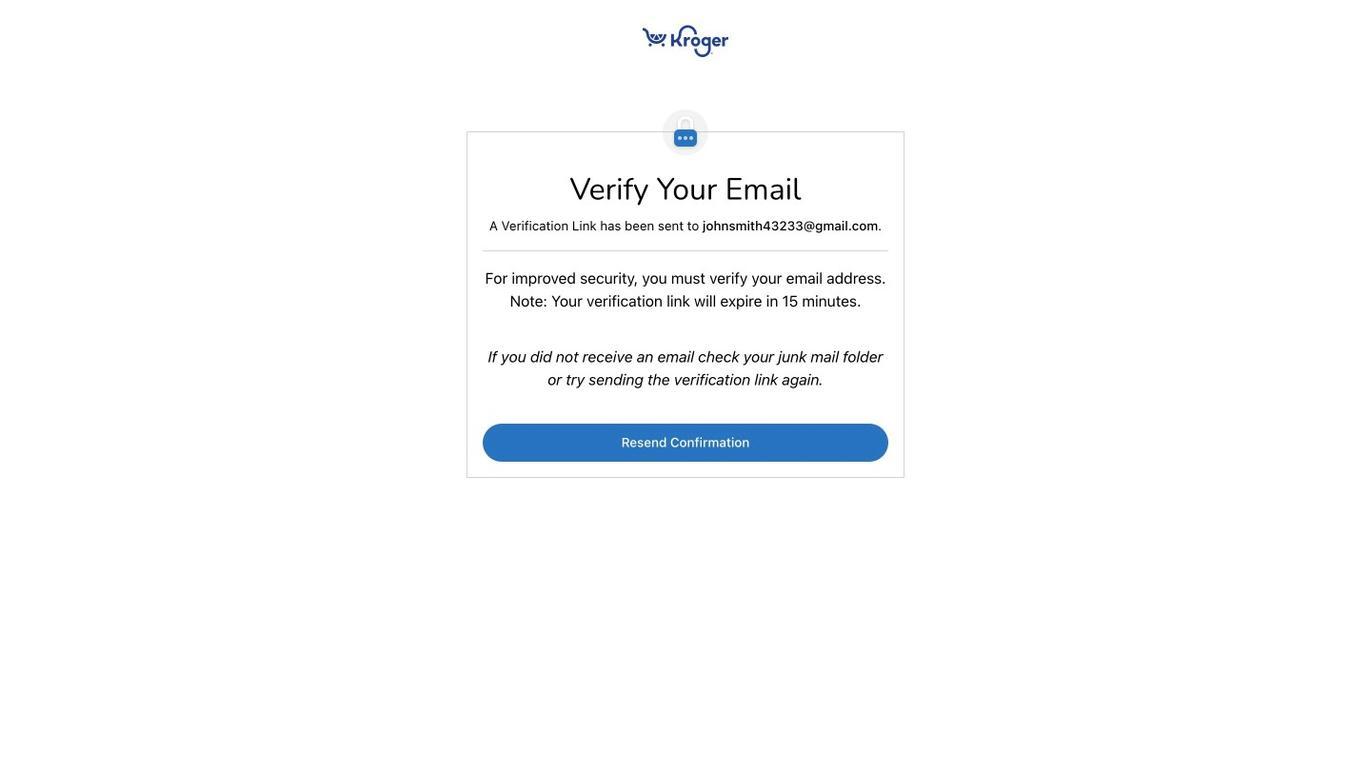 Task type: describe. For each thing, give the bounding box(es) containing it.
resend confirmation email to verify your account element
[[467, 110, 905, 478]]



Task type: vqa. For each thing, say whether or not it's contained in the screenshot.
Kroger logo
yes



Task type: locate. For each thing, give the bounding box(es) containing it.
verify your email element
[[483, 110, 888, 235]]

kroger logo image
[[643, 25, 728, 57]]



